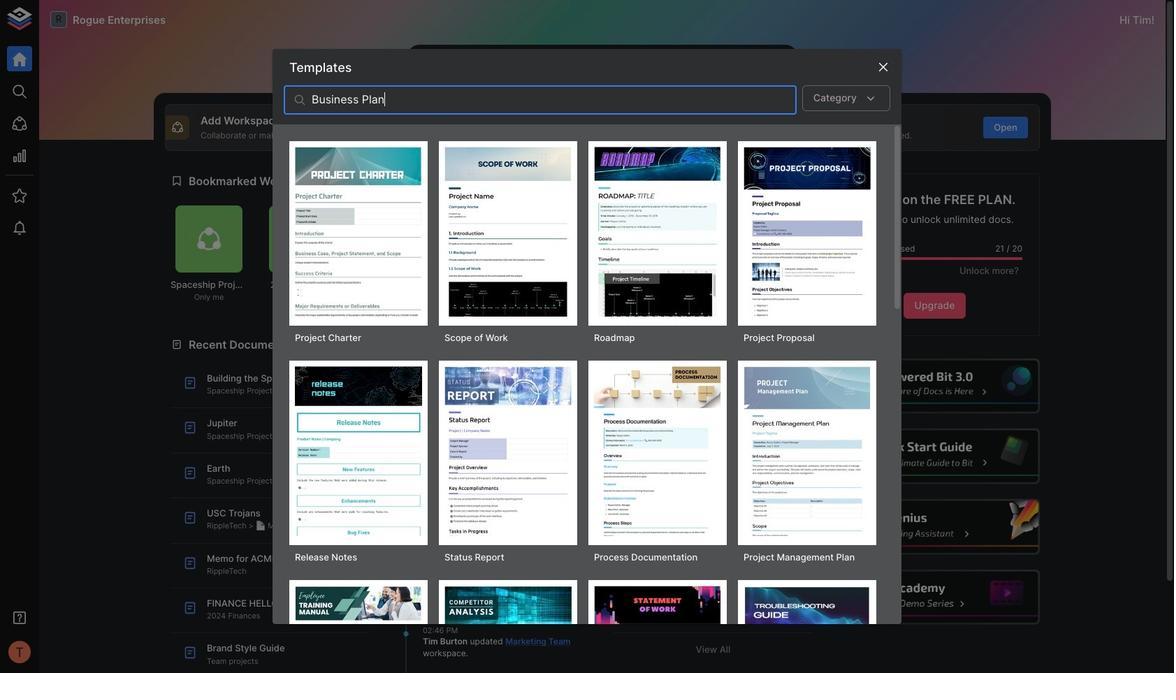 Task type: vqa. For each thing, say whether or not it's contained in the screenshot.
Bookmark image
no



Task type: locate. For each thing, give the bounding box(es) containing it.
process documentation image
[[594, 367, 722, 536]]

help image
[[830, 359, 1041, 414], [830, 429, 1041, 485], [830, 500, 1041, 555], [830, 570, 1041, 626]]

Search Templates... text field
[[312, 86, 797, 115]]

competitor research report image
[[445, 586, 572, 673]]

dialog
[[273, 49, 902, 673]]

scope of work image
[[445, 147, 572, 317]]

project proposal image
[[744, 147, 871, 317]]

release notes image
[[295, 367, 422, 536]]

status report image
[[445, 367, 572, 536]]



Task type: describe. For each thing, give the bounding box(es) containing it.
2 help image from the top
[[830, 429, 1041, 485]]

4 help image from the top
[[830, 570, 1041, 626]]

3 help image from the top
[[830, 500, 1041, 555]]

1 help image from the top
[[830, 359, 1041, 414]]

employee training manual image
[[295, 586, 422, 673]]

project management plan image
[[744, 367, 871, 536]]

troubleshooting guide image
[[744, 586, 871, 673]]

roadmap image
[[594, 147, 722, 317]]

statement of work image
[[594, 586, 722, 673]]

project charter image
[[295, 147, 422, 317]]



